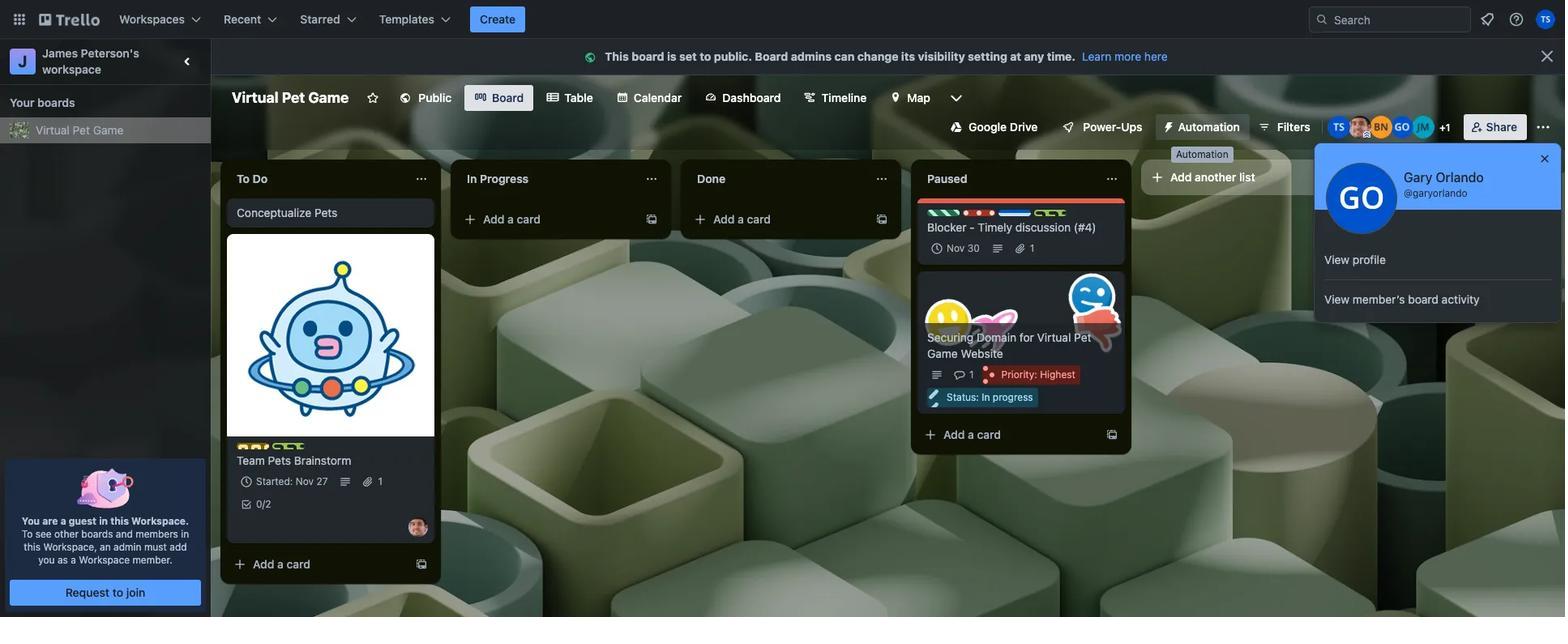 Task type: vqa. For each thing, say whether or not it's contained in the screenshot.
settings
no



Task type: locate. For each thing, give the bounding box(es) containing it.
0 vertical spatial to
[[237, 172, 250, 186]]

: left progress
[[976, 392, 979, 404]]

request to join button
[[10, 580, 201, 606]]

Nov 30 checkbox
[[927, 239, 985, 259]]

automation
[[1178, 120, 1240, 134], [1176, 148, 1229, 160]]

1 horizontal spatial virtual
[[232, 89, 278, 106]]

game
[[308, 89, 349, 106], [93, 123, 124, 137], [927, 347, 958, 361]]

create button
[[470, 6, 525, 32]]

2 vertical spatial game
[[927, 347, 958, 361]]

to left join
[[112, 586, 123, 600]]

color: bold lime, title: "team task" element
[[272, 443, 338, 456]]

board left is
[[632, 49, 664, 63]]

: left highest
[[1035, 369, 1037, 381]]

blocker fyi
[[979, 210, 1030, 222]]

0 horizontal spatial blocker
[[927, 220, 967, 234]]

board left "table" link
[[492, 91, 524, 105]]

1 vertical spatial board
[[492, 91, 524, 105]]

priority
[[1002, 369, 1035, 381]]

done
[[697, 172, 726, 186]]

team pets brainstorm link
[[237, 453, 425, 469]]

1 horizontal spatial game
[[308, 89, 349, 106]]

add for to do
[[253, 558, 274, 571]]

templates button
[[369, 6, 460, 32]]

add a card down done
[[713, 212, 771, 226]]

1 horizontal spatial nov
[[947, 242, 965, 255]]

2 view from the top
[[1325, 293, 1350, 306]]

game left star or unstar board image
[[308, 89, 349, 106]]

add for done
[[713, 212, 735, 226]]

1 vertical spatial to
[[112, 586, 123, 600]]

1 horizontal spatial boards
[[81, 529, 113, 541]]

to inside to do text field
[[237, 172, 250, 186]]

0 horizontal spatial to
[[22, 529, 33, 541]]

0 vertical spatial virtual pet game
[[232, 89, 349, 106]]

2 horizontal spatial game
[[927, 347, 958, 361]]

your boards with 1 items element
[[10, 93, 193, 113]]

calendar link
[[606, 85, 692, 111]]

boards up an
[[81, 529, 113, 541]]

view member's board activity
[[1325, 293, 1480, 306]]

board inside "link"
[[492, 91, 524, 105]]

add
[[170, 541, 187, 554]]

1 view from the top
[[1325, 253, 1350, 267]]

In Progress text field
[[457, 166, 636, 192]]

view left profile
[[1325, 253, 1350, 267]]

0 horizontal spatial virtual
[[36, 123, 70, 137]]

paused
[[927, 172, 968, 186]]

member's
[[1353, 293, 1405, 306]]

gary orlando @ garyorlando
[[1404, 170, 1484, 199]]

to do
[[237, 172, 268, 186]]

your
[[10, 96, 34, 109]]

color: blue, title: "fyi" element
[[999, 210, 1031, 222]]

for
[[1020, 331, 1034, 345]]

website
[[961, 347, 1003, 361]]

ups
[[1121, 120, 1143, 134]]

can
[[835, 49, 855, 63]]

conceptualize pets
[[237, 206, 337, 220]]

create from template… image for done
[[875, 213, 888, 226]]

members
[[136, 529, 178, 541]]

1 horizontal spatial in
[[181, 529, 189, 541]]

to down you
[[22, 529, 33, 541]]

workspace,
[[43, 541, 97, 554]]

profile
[[1353, 253, 1386, 267]]

1 vertical spatial view
[[1325, 293, 1350, 306]]

view for view member's board activity
[[1325, 293, 1350, 306]]

to right set
[[700, 49, 711, 63]]

1 vertical spatial nov
[[296, 476, 314, 488]]

nov 30
[[947, 242, 980, 255]]

this
[[605, 49, 629, 63]]

1 horizontal spatial board
[[755, 49, 788, 63]]

board down "primary" element
[[755, 49, 788, 63]]

add a card for to do
[[253, 558, 311, 571]]

team inside team pets brainstorm "link"
[[237, 454, 265, 468]]

0 vertical spatial automation
[[1178, 120, 1240, 134]]

you
[[38, 554, 55, 567]]

add for paused
[[944, 428, 965, 442]]

filters
[[1277, 120, 1310, 134]]

0 vertical spatial in
[[467, 172, 477, 186]]

blocker
[[979, 210, 1015, 222], [927, 220, 967, 234]]

add a card button down in progress text field
[[457, 207, 639, 233]]

2 horizontal spatial virtual
[[1037, 331, 1071, 345]]

pets down to do text field at the left of page
[[314, 206, 337, 220]]

1 vertical spatial pets
[[268, 454, 291, 468]]

nov left "27"
[[296, 476, 314, 488]]

peterson's
[[81, 46, 139, 60]]

progress
[[480, 172, 529, 186]]

see
[[35, 529, 52, 541]]

2 vertical spatial virtual
[[1037, 331, 1071, 345]]

card for paused
[[977, 428, 1001, 442]]

another
[[1195, 170, 1236, 184]]

To Do text field
[[227, 166, 405, 192]]

1 horizontal spatial :
[[1035, 369, 1037, 381]]

must
[[144, 541, 167, 554]]

1 horizontal spatial in
[[982, 392, 990, 404]]

virtual
[[232, 89, 278, 106], [36, 123, 70, 137], [1037, 331, 1071, 345]]

add down in progress
[[483, 212, 505, 226]]

pet inside securing domain for virtual pet game website
[[1074, 331, 1091, 345]]

view left member's
[[1325, 293, 1350, 306]]

task
[[316, 443, 338, 456]]

0 horizontal spatial board
[[492, 91, 524, 105]]

add a card for in progress
[[483, 212, 541, 226]]

2
[[265, 499, 271, 511]]

securing domain for virtual pet game website link
[[927, 330, 1115, 362]]

nov inside checkbox
[[947, 242, 965, 255]]

1 vertical spatial :
[[976, 392, 979, 404]]

1 down team pets brainstorm "link"
[[378, 476, 383, 488]]

map link
[[880, 85, 940, 111]]

1 horizontal spatial virtual pet game
[[232, 89, 349, 106]]

pet left star or unstar board image
[[282, 89, 305, 106]]

status : in progress
[[947, 392, 1033, 404]]

(#4)
[[1074, 220, 1096, 234]]

to
[[237, 172, 250, 186], [22, 529, 33, 541]]

gary orlando (garyorlando) image
[[1326, 163, 1397, 234]]

card for in progress
[[517, 212, 541, 226]]

google
[[969, 120, 1007, 134]]

pet down laugh image
[[1074, 331, 1091, 345]]

0 horizontal spatial team
[[237, 454, 265, 468]]

create from template… image for to do
[[415, 559, 428, 571]]

blocker - timely discussion (#4) link
[[927, 220, 1115, 236]]

create from template… image
[[645, 213, 658, 226], [875, 213, 888, 226], [1106, 429, 1119, 442], [415, 559, 428, 571]]

1 horizontal spatial pet
[[282, 89, 305, 106]]

pet
[[282, 89, 305, 106], [73, 123, 90, 137], [1074, 331, 1091, 345]]

1 vertical spatial virtual
[[36, 123, 70, 137]]

time.
[[1047, 49, 1076, 63]]

in up add
[[181, 529, 189, 541]]

add a card button down 2
[[227, 552, 409, 578]]

pets for team
[[268, 454, 291, 468]]

color: green, title: "goal" element
[[927, 210, 965, 222]]

priority : highest
[[1002, 369, 1076, 381]]

table
[[564, 91, 593, 105]]

close image
[[1539, 152, 1551, 165]]

recent
[[224, 12, 261, 26]]

in right status
[[982, 392, 990, 404]]

0 vertical spatial pet
[[282, 89, 305, 106]]

color: bold lime, title: none image
[[1034, 210, 1067, 216]]

0 vertical spatial virtual
[[232, 89, 278, 106]]

blocker for blocker fyi
[[979, 210, 1015, 222]]

create from template… image for paused
[[1106, 429, 1119, 442]]

table link
[[537, 85, 603, 111]]

0 horizontal spatial boards
[[37, 96, 75, 109]]

fyi
[[1015, 210, 1030, 222]]

dashboard
[[722, 91, 781, 105]]

automation up automation "tooltip"
[[1178, 120, 1240, 134]]

this up and
[[110, 516, 129, 528]]

virtual right for
[[1037, 331, 1071, 345]]

0 horizontal spatial nov
[[296, 476, 314, 488]]

2 horizontal spatial pet
[[1074, 331, 1091, 345]]

1 horizontal spatial blocker
[[979, 210, 1015, 222]]

1 vertical spatial to
[[22, 529, 33, 541]]

tara schultz (taraschultz7) image
[[1536, 10, 1556, 29]]

highest
[[1040, 369, 1076, 381]]

1 vertical spatial pet
[[73, 123, 90, 137]]

0 horizontal spatial this
[[24, 541, 41, 554]]

to left do
[[237, 172, 250, 186]]

dashboard link
[[695, 85, 791, 111]]

team
[[289, 443, 314, 456], [237, 454, 265, 468]]

workspace
[[42, 62, 101, 76]]

orlando
[[1436, 170, 1484, 185]]

0 vertical spatial pets
[[314, 206, 337, 220]]

1 horizontal spatial to
[[700, 49, 711, 63]]

a
[[508, 212, 514, 226], [738, 212, 744, 226], [968, 428, 974, 442], [61, 516, 66, 528], [71, 554, 76, 567], [277, 558, 284, 571]]

add down 0 / 2
[[253, 558, 274, 571]]

james
[[42, 46, 78, 60]]

card for done
[[747, 212, 771, 226]]

1 vertical spatial boards
[[81, 529, 113, 541]]

guest
[[69, 516, 96, 528]]

add a card down progress
[[483, 212, 541, 226]]

blocker - timely discussion (#4)
[[927, 220, 1096, 234]]

0 vertical spatial nov
[[947, 242, 965, 255]]

1 horizontal spatial team
[[289, 443, 314, 456]]

0 vertical spatial :
[[1035, 369, 1037, 381]]

0 horizontal spatial to
[[112, 586, 123, 600]]

pets inside "link"
[[268, 454, 291, 468]]

add a card button down progress
[[918, 422, 1099, 448]]

team pets brainstorm
[[237, 454, 351, 468]]

automation up add another list
[[1176, 148, 1229, 160]]

pet down your boards with 1 items element on the left top
[[73, 123, 90, 137]]

board left the activity
[[1408, 293, 1439, 306]]

team left task
[[289, 443, 314, 456]]

2 vertical spatial pet
[[1074, 331, 1091, 345]]

nov left 30
[[947, 242, 965, 255]]

0
[[256, 499, 262, 511]]

status
[[947, 392, 976, 404]]

1 vertical spatial board
[[1408, 293, 1439, 306]]

1 horizontal spatial pets
[[314, 206, 337, 220]]

add a card down 2
[[253, 558, 311, 571]]

boards right your at the left of the page
[[37, 96, 75, 109]]

workspace
[[79, 554, 130, 567]]

join
[[126, 586, 145, 600]]

a for paused
[[968, 428, 974, 442]]

0 horizontal spatial in
[[99, 516, 108, 528]]

drive
[[1010, 120, 1038, 134]]

0 vertical spatial board
[[632, 49, 664, 63]]

0 horizontal spatial in
[[467, 172, 477, 186]]

0 vertical spatial this
[[110, 516, 129, 528]]

share
[[1486, 120, 1517, 134]]

Done text field
[[687, 166, 866, 192]]

: for priority
[[1035, 369, 1037, 381]]

1 horizontal spatial board
[[1408, 293, 1439, 306]]

1 horizontal spatial this
[[110, 516, 129, 528]]

add a card down status
[[944, 428, 1001, 442]]

1 horizontal spatial to
[[237, 172, 250, 186]]

: for status
[[976, 392, 979, 404]]

card
[[517, 212, 541, 226], [747, 212, 771, 226], [977, 428, 1001, 442], [287, 558, 311, 571]]

1 vertical spatial game
[[93, 123, 124, 137]]

add down status
[[944, 428, 965, 442]]

1 vertical spatial virtual pet game
[[36, 123, 124, 137]]

a for in progress
[[508, 212, 514, 226]]

a for to do
[[277, 558, 284, 571]]

blocker for blocker - timely discussion (#4)
[[927, 220, 967, 234]]

pets
[[314, 206, 337, 220], [268, 454, 291, 468]]

admin
[[114, 541, 141, 554]]

add down done
[[713, 212, 735, 226]]

this down see
[[24, 541, 41, 554]]

add a card button for paused
[[918, 422, 1099, 448]]

game down your boards with 1 items element on the left top
[[93, 123, 124, 137]]

virtual pet game link
[[36, 122, 201, 139]]

virtual down your boards on the top of the page
[[36, 123, 70, 137]]

to
[[700, 49, 711, 63], [112, 586, 123, 600]]

garyorlando
[[1413, 187, 1468, 199]]

game down the securing
[[927, 347, 958, 361]]

add a card button down done text box
[[687, 207, 869, 233]]

0 vertical spatial game
[[308, 89, 349, 106]]

in right guest
[[99, 516, 108, 528]]

1 vertical spatial automation
[[1176, 148, 1229, 160]]

create
[[480, 12, 516, 26]]

0 vertical spatial view
[[1325, 253, 1350, 267]]

in left progress
[[467, 172, 477, 186]]

virtual inside text field
[[232, 89, 278, 106]]

Paused text field
[[918, 166, 1096, 192]]

team down color: yellow, title: none image
[[237, 454, 265, 468]]

0 horizontal spatial board
[[632, 49, 664, 63]]

0 horizontal spatial :
[[976, 392, 979, 404]]

pets up started:
[[268, 454, 291, 468]]

0 vertical spatial boards
[[37, 96, 75, 109]]

0 horizontal spatial pets
[[268, 454, 291, 468]]

virtual down recent dropdown button
[[232, 89, 278, 106]]

map
[[907, 91, 931, 105]]

google drive icon image
[[951, 122, 962, 133]]



Task type: describe. For each thing, give the bounding box(es) containing it.
1 vertical spatial in
[[982, 392, 990, 404]]

progress
[[993, 392, 1033, 404]]

laugh image
[[1063, 268, 1121, 326]]

workspaces
[[119, 12, 185, 26]]

+ 1
[[1440, 122, 1451, 134]]

sm image
[[1156, 114, 1178, 137]]

sm image
[[582, 49, 605, 66]]

1 vertical spatial in
[[181, 529, 189, 541]]

search image
[[1316, 13, 1329, 26]]

0 notifications image
[[1478, 10, 1497, 29]]

your boards
[[10, 96, 75, 109]]

add another list button
[[1141, 160, 1362, 195]]

+
[[1440, 122, 1446, 134]]

0 vertical spatial to
[[700, 49, 711, 63]]

this board is set to public. board admins can change its visibility setting at any time. learn more here
[[605, 49, 1168, 63]]

add a card button for done
[[687, 207, 869, 233]]

0 horizontal spatial pet
[[73, 123, 90, 137]]

view for view profile
[[1325, 253, 1350, 267]]

gary
[[1404, 170, 1433, 185]]

open information menu image
[[1509, 11, 1525, 28]]

started: nov 27
[[256, 476, 328, 488]]

are
[[42, 516, 58, 528]]

public.
[[714, 49, 752, 63]]

public
[[419, 91, 452, 105]]

a for done
[[738, 212, 744, 226]]

this member is an admin of this board. image
[[1363, 131, 1370, 139]]

power-ups button
[[1051, 114, 1152, 140]]

show menu image
[[1535, 119, 1551, 135]]

workspaces button
[[109, 6, 211, 32]]

game inside text field
[[308, 89, 349, 106]]

in inside text field
[[467, 172, 477, 186]]

add a card for paused
[[944, 428, 1001, 442]]

workspace navigation collapse icon image
[[177, 50, 199, 73]]

virtual inside securing domain for virtual pet game website
[[1037, 331, 1071, 345]]

1 down the website
[[969, 369, 974, 381]]

to inside button
[[112, 586, 123, 600]]

team for team pets brainstorm
[[237, 454, 265, 468]]

brainstorm
[[294, 454, 351, 468]]

to inside you are a guest in this workspace. to see other boards and members in this workspace, an admin must add you as a workspace member.
[[22, 529, 33, 541]]

color: yellow, title: none image
[[237, 443, 269, 450]]

timely
[[978, 220, 1012, 234]]

james peterson (jamespeterson93) image
[[1349, 116, 1371, 139]]

admins
[[791, 49, 832, 63]]

0 horizontal spatial virtual pet game
[[36, 123, 124, 137]]

workspace.
[[131, 516, 189, 528]]

team task
[[289, 443, 338, 456]]

0 / 2
[[256, 499, 271, 511]]

add a card button for to do
[[227, 552, 409, 578]]

setting
[[968, 49, 1007, 63]]

an
[[100, 541, 111, 554]]

30
[[968, 242, 980, 255]]

1 vertical spatial this
[[24, 541, 41, 554]]

here
[[1144, 49, 1168, 63]]

discussion
[[1016, 220, 1071, 234]]

customize views image
[[948, 90, 965, 106]]

securing domain for virtual pet game website
[[927, 331, 1091, 361]]

automation tooltip
[[1171, 147, 1233, 163]]

learn
[[1082, 49, 1112, 63]]

james peterson (jamespeterson93) image
[[409, 518, 428, 537]]

tara schultz (taraschultz7) image
[[1328, 116, 1350, 139]]

its
[[901, 49, 915, 63]]

pet inside text field
[[282, 89, 305, 106]]

goal
[[944, 210, 965, 222]]

boards inside you are a guest in this workspace. to see other boards and members in this workspace, an admin must add you as a workspace member.
[[81, 529, 113, 541]]

any
[[1024, 49, 1044, 63]]

starred button
[[290, 6, 366, 32]]

card for to do
[[287, 558, 311, 571]]

view profile
[[1325, 253, 1386, 267]]

started:
[[256, 476, 293, 488]]

gary orlando (garyorlando) image
[[1391, 116, 1413, 139]]

primary element
[[0, 0, 1565, 39]]

starred
[[300, 12, 340, 26]]

board link
[[465, 85, 534, 111]]

Search field
[[1329, 7, 1470, 32]]

jeremy miller (jeremymiller198) image
[[1412, 116, 1435, 139]]

you are a guest in this workspace. to see other boards and members in this workspace, an admin must add you as a workspace member.
[[22, 516, 189, 567]]

automation button
[[1156, 114, 1250, 140]]

color: red, title: "blocker" element
[[963, 210, 1015, 222]]

as
[[58, 554, 68, 567]]

recent button
[[214, 6, 287, 32]]

list
[[1239, 170, 1255, 184]]

ben nelson (bennelson96) image
[[1370, 116, 1392, 139]]

learn more here link
[[1076, 49, 1168, 63]]

power-ups
[[1083, 120, 1143, 134]]

0 vertical spatial in
[[99, 516, 108, 528]]

public button
[[389, 85, 461, 111]]

google drive
[[969, 120, 1038, 134]]

timeline
[[822, 91, 867, 105]]

automation inside automation button
[[1178, 120, 1240, 134]]

activity
[[1442, 293, 1480, 306]]

add another list
[[1170, 170, 1255, 184]]

1 down blocker - timely discussion (#4) link on the top right of the page
[[1030, 242, 1035, 255]]

add down automation "tooltip"
[[1170, 170, 1192, 184]]

add for in progress
[[483, 212, 505, 226]]

request
[[65, 586, 109, 600]]

Board name text field
[[224, 85, 357, 111]]

automation inside automation "tooltip"
[[1176, 148, 1229, 160]]

other
[[54, 529, 79, 541]]

share button
[[1464, 114, 1527, 140]]

add a card button for in progress
[[457, 207, 639, 233]]

1 right the jeremy miller (jeremymiller198) image
[[1446, 122, 1451, 134]]

google drive button
[[941, 114, 1048, 140]]

in progress
[[467, 172, 529, 186]]

change
[[857, 49, 899, 63]]

0 vertical spatial board
[[755, 49, 788, 63]]

create from template… image for in progress
[[645, 213, 658, 226]]

domain
[[977, 331, 1017, 345]]

you
[[22, 516, 40, 528]]

is
[[667, 49, 677, 63]]

team for team task
[[289, 443, 314, 456]]

conceptualize pets link
[[237, 205, 425, 221]]

back to home image
[[39, 6, 100, 32]]

-
[[970, 220, 975, 234]]

add a card for done
[[713, 212, 771, 226]]

game inside securing domain for virtual pet game website
[[927, 347, 958, 361]]

filters button
[[1253, 114, 1315, 140]]

star or unstar board image
[[367, 92, 380, 105]]

/
[[262, 499, 265, 511]]

and
[[116, 529, 133, 541]]

virtual pet game inside text field
[[232, 89, 349, 106]]

@
[[1404, 187, 1413, 199]]

power-
[[1083, 120, 1121, 134]]

0 horizontal spatial game
[[93, 123, 124, 137]]

james peterson's workspace
[[42, 46, 142, 76]]

pets for conceptualize
[[314, 206, 337, 220]]



